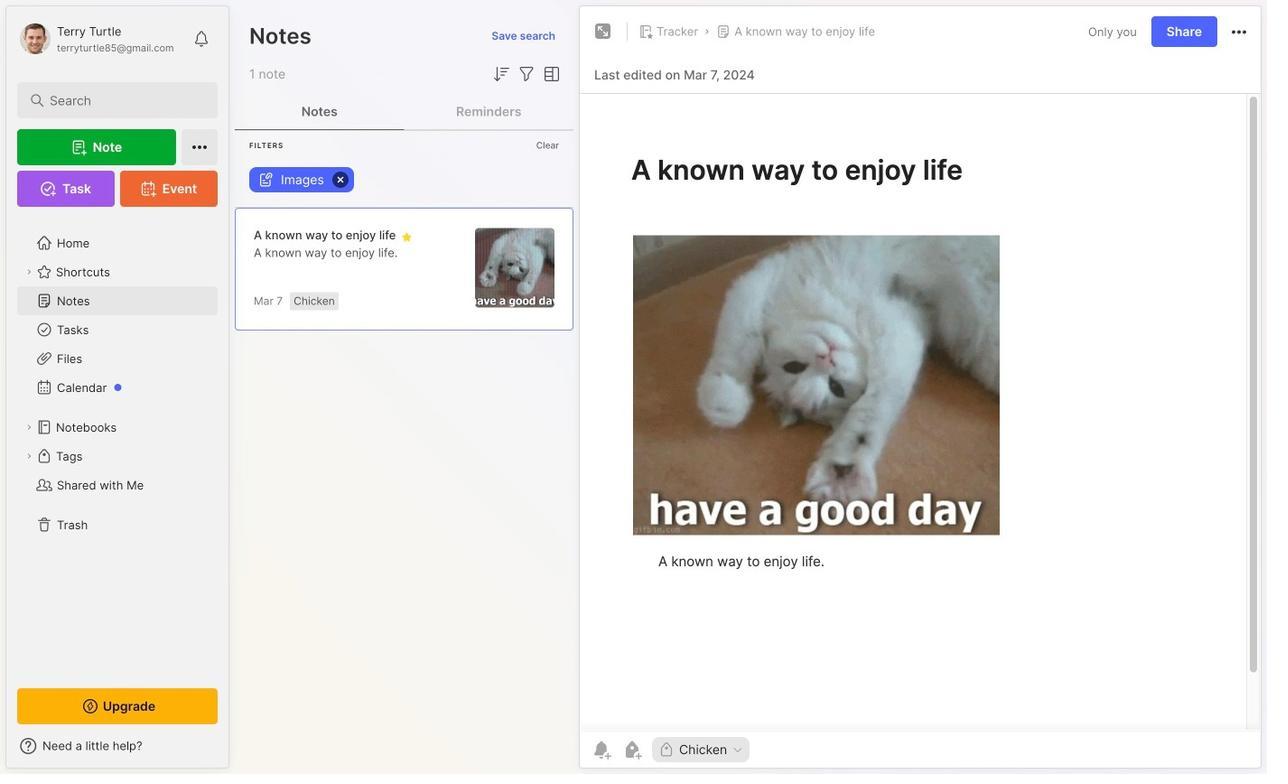 Task type: vqa. For each thing, say whether or not it's contained in the screenshot.
Preview field
no



Task type: locate. For each thing, give the bounding box(es) containing it.
Add filters field
[[516, 63, 538, 85]]

add tag image
[[622, 739, 643, 761]]

expand note image
[[593, 21, 614, 42]]

tree
[[6, 218, 229, 672]]

Account field
[[17, 21, 174, 57]]

click to collapse image
[[228, 741, 242, 763]]

main element
[[0, 0, 235, 774]]

Sort options field
[[491, 63, 512, 85]]

Search text field
[[50, 92, 194, 109]]

None search field
[[50, 89, 194, 111]]

WHAT'S NEW field
[[6, 732, 229, 761]]

expand tags image
[[23, 451, 34, 462]]

More actions field
[[1229, 20, 1251, 43]]

add filters image
[[516, 63, 538, 85]]

tab list
[[235, 94, 574, 130]]

add a reminder image
[[591, 739, 613, 761]]



Task type: describe. For each thing, give the bounding box(es) containing it.
none search field inside main element
[[50, 89, 194, 111]]

Note Editor text field
[[580, 93, 1261, 731]]

View options field
[[538, 63, 563, 85]]

thumbnail image
[[475, 228, 555, 308]]

note window element
[[579, 5, 1262, 773]]

more actions image
[[1229, 21, 1251, 43]]

expand notebooks image
[[23, 422, 34, 433]]

tree inside main element
[[6, 218, 229, 672]]

Chicken Tag actions field
[[728, 744, 745, 756]]



